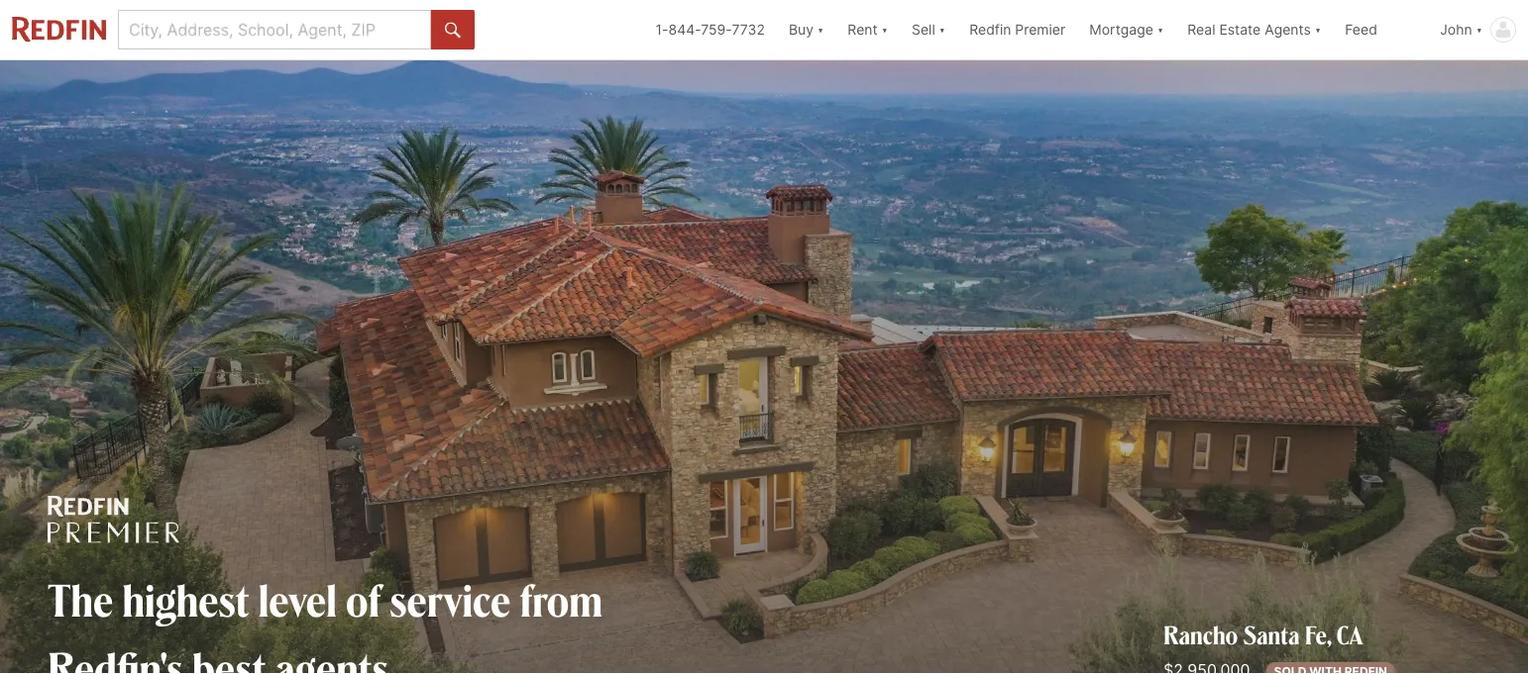 Task type: locate. For each thing, give the bounding box(es) containing it.
buy ▾ button
[[777, 0, 836, 59]]

▾ right john
[[1476, 21, 1483, 38]]

rent ▾
[[848, 21, 888, 38]]

buy ▾ button
[[789, 0, 824, 59]]

1 ▾ from the left
[[817, 21, 824, 38]]

2 ▾ from the left
[[882, 21, 888, 38]]

real estate agents ▾
[[1187, 21, 1321, 38]]

▾ right mortgage
[[1157, 21, 1164, 38]]

redfin's
[[48, 640, 183, 675]]

mortgage
[[1089, 21, 1153, 38]]

sell ▾ button
[[900, 0, 957, 59]]

ca
[[1337, 618, 1363, 651]]

rancho
[[1163, 618, 1238, 651]]

fe,
[[1305, 618, 1331, 651]]

redfin premier button
[[957, 0, 1077, 59]]

premier logo image
[[48, 496, 180, 544]]

5 ▾ from the left
[[1315, 21, 1321, 38]]

7732
[[732, 21, 765, 38]]

redfin premier
[[969, 21, 1066, 38]]

▾ right rent in the right top of the page
[[882, 21, 888, 38]]

▾ right the agents
[[1315, 21, 1321, 38]]

real estate agents ▾ link
[[1187, 0, 1321, 59]]

▾ for rent ▾
[[882, 21, 888, 38]]

6 ▾ from the left
[[1476, 21, 1483, 38]]

▾
[[817, 21, 824, 38], [882, 21, 888, 38], [939, 21, 946, 38], [1157, 21, 1164, 38], [1315, 21, 1321, 38], [1476, 21, 1483, 38]]

3 ▾ from the left
[[939, 21, 946, 38]]

highest
[[122, 571, 249, 629]]

1-844-759-7732
[[656, 21, 765, 38]]

from
[[520, 571, 603, 629]]

rent ▾ button
[[848, 0, 888, 59]]

1-844-759-7732 link
[[656, 21, 765, 38]]

buy ▾
[[789, 21, 824, 38]]

agents
[[1265, 21, 1311, 38]]

the
[[48, 571, 113, 629]]

sell ▾ button
[[912, 0, 946, 59]]

feed button
[[1333, 0, 1428, 59]]

level
[[258, 571, 337, 629]]

City, Address, School, Agent, ZIP search field
[[118, 10, 431, 50]]

mortgage ▾ button
[[1089, 0, 1164, 59]]

sell
[[912, 21, 935, 38]]

▾ right sell
[[939, 21, 946, 38]]

service
[[390, 571, 511, 629]]

▾ right "buy"
[[817, 21, 824, 38]]

4 ▾ from the left
[[1157, 21, 1164, 38]]

feed
[[1345, 21, 1377, 38]]

john
[[1440, 21, 1472, 38]]

agents
[[275, 640, 389, 675]]



Task type: vqa. For each thing, say whether or not it's contained in the screenshot.
3,190
no



Task type: describe. For each thing, give the bounding box(es) containing it.
▾ inside dropdown button
[[1315, 21, 1321, 38]]

rent
[[848, 21, 878, 38]]

estate
[[1219, 21, 1261, 38]]

redfin
[[969, 21, 1011, 38]]

rent ▾ button
[[836, 0, 900, 59]]

real
[[1187, 21, 1215, 38]]

mortgage ▾
[[1089, 21, 1164, 38]]

john ▾
[[1440, 21, 1483, 38]]

1-
[[656, 21, 668, 38]]

759-
[[701, 21, 732, 38]]

mortgage ▾ button
[[1077, 0, 1176, 59]]

premier
[[1015, 21, 1066, 38]]

▾ for john ▾
[[1476, 21, 1483, 38]]

▾ for mortgage ▾
[[1157, 21, 1164, 38]]

santa
[[1243, 618, 1300, 651]]

▾ for sell ▾
[[939, 21, 946, 38]]

844-
[[668, 21, 701, 38]]

of
[[346, 571, 381, 629]]

sell ▾
[[912, 21, 946, 38]]

▾ for buy ▾
[[817, 21, 824, 38]]

rancho santa fe, ca
[[1163, 618, 1363, 651]]

real estate agents ▾ button
[[1176, 0, 1333, 59]]

buy
[[789, 21, 814, 38]]

submit search image
[[445, 22, 461, 38]]

the highest level of service from redfin's best agents
[[48, 571, 603, 675]]

best
[[193, 640, 266, 675]]



